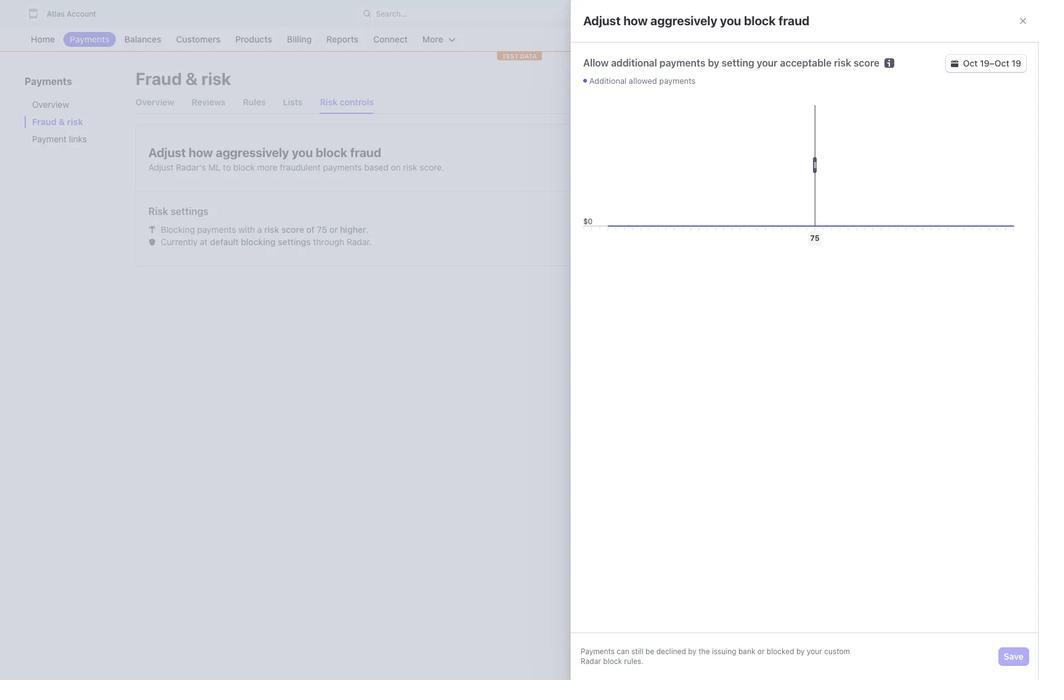 Task type: describe. For each thing, give the bounding box(es) containing it.
radar.
[[347, 237, 372, 247]]

radar's
[[176, 162, 206, 173]]

1 oct from the left
[[964, 58, 978, 68]]

payments can still be declined by the issuing bank or blocked by your custom radar block rules.
[[581, 647, 851, 666]]

of
[[307, 224, 315, 235]]

risk inside adjust how aggressively you block fraud adjust radar's ml to block more fraudulent payments based on risk score.
[[403, 162, 418, 173]]

allow more payments
[[796, 149, 886, 159]]

risk
[[149, 206, 168, 217]]

more inside button
[[821, 149, 843, 159]]

1 19 from the left
[[981, 58, 990, 68]]

adjust how aggressively you block fraud adjust radar's ml to block more fraudulent payments based on risk score.
[[149, 145, 445, 173]]

higher
[[340, 224, 366, 235]]

setting
[[722, 57, 755, 68]]

allow for allow additional payments by setting your acceptable risk score
[[584, 57, 609, 68]]

adjust how aggresively you block fraud
[[584, 14, 810, 28]]

75 inside 'blocking payments with a risk score of 75 or higher . currently at default blocking settings through radar.'
[[317, 224, 327, 235]]

currently
[[161, 237, 198, 247]]

risk right the &
[[202, 68, 231, 89]]

0 horizontal spatial by
[[689, 647, 697, 656]]

bank
[[739, 647, 756, 656]]

blocking
[[241, 237, 276, 247]]

through
[[313, 237, 345, 247]]

payments for additional
[[660, 57, 706, 68]]

payments for allowed
[[660, 76, 696, 86]]

the
[[699, 647, 710, 656]]

blocking payments with a risk score of 75 or higher . currently at default blocking settings through radar.
[[161, 224, 372, 247]]

block up setting
[[744, 14, 776, 28]]

additional allowed payments
[[590, 76, 696, 86]]

additional
[[612, 57, 658, 68]]

data
[[521, 52, 537, 60]]

with
[[239, 224, 255, 235]]

default
[[210, 237, 239, 247]]

at
[[200, 237, 208, 247]]

oct 19 – oct 19
[[964, 58, 1022, 68]]

allow additional payments by setting your acceptable risk score
[[584, 57, 880, 68]]

1 horizontal spatial by
[[708, 57, 720, 68]]

aggresively
[[651, 14, 718, 28]]

save
[[1004, 652, 1024, 662]]

how for aggresively
[[624, 14, 648, 28]]

rules.
[[625, 657, 644, 666]]

allow more payments button
[[792, 145, 891, 163]]

your inside payments can still be declined by the issuing bank or blocked by your custom radar block rules.
[[807, 647, 823, 656]]

adjust for adjust how aggressively you block fraud adjust radar's ml to block more fraudulent payments based on risk score.
[[149, 145, 186, 160]]

save button
[[1000, 648, 1029, 666]]

0 vertical spatial your
[[757, 57, 778, 68]]

test data
[[502, 52, 537, 60]]

to
[[223, 162, 231, 173]]

block inside payments can still be declined by the issuing bank or blocked by your custom radar block rules.
[[604, 657, 623, 666]]

risk inside 'blocking payments with a risk score of 75 or higher . currently at default blocking settings through radar.'
[[265, 224, 279, 235]]

0 vertical spatial score
[[854, 57, 880, 68]]

aggressively
[[216, 145, 289, 160]]

additional
[[590, 76, 627, 86]]

fraudulent
[[280, 162, 321, 173]]



Task type: vqa. For each thing, say whether or not it's contained in the screenshot.
the bottom "more"
yes



Task type: locate. For each thing, give the bounding box(es) containing it.
1 horizontal spatial allow
[[796, 149, 819, 159]]

0 vertical spatial settings
[[171, 206, 209, 217]]

you
[[721, 14, 742, 28], [292, 145, 313, 160]]

adjust
[[584, 14, 621, 28], [149, 145, 186, 160], [149, 162, 174, 173]]

can
[[617, 647, 630, 656]]

your
[[757, 57, 778, 68], [807, 647, 823, 656]]

fraud for adjust how aggresively you block fraud
[[779, 14, 810, 28]]

–
[[990, 58, 995, 68]]

0 horizontal spatial more
[[257, 162, 278, 173]]

still
[[632, 647, 644, 656]]

test
[[502, 52, 519, 60]]

1 vertical spatial how
[[189, 145, 213, 160]]

custom
[[825, 647, 851, 656]]

2 vertical spatial adjust
[[149, 162, 174, 173]]

2 horizontal spatial by
[[797, 647, 805, 656]]

1 vertical spatial fraud
[[350, 145, 382, 160]]

1 horizontal spatial you
[[721, 14, 742, 28]]

acceptable
[[781, 57, 832, 68]]

how up additional
[[624, 14, 648, 28]]

1 vertical spatial your
[[807, 647, 823, 656]]

fraud
[[779, 14, 810, 28], [350, 145, 382, 160]]

fraud
[[136, 68, 182, 89]]

settings up blocking
[[171, 206, 209, 217]]

risk settings
[[149, 206, 209, 217]]

1 vertical spatial settings
[[278, 237, 311, 247]]

blocked
[[767, 647, 795, 656]]

1 horizontal spatial how
[[624, 14, 648, 28]]

0 horizontal spatial 75
[[317, 224, 327, 235]]

you inside adjust how aggressively you block fraud adjust radar's ml to block more fraudulent payments based on risk score.
[[292, 145, 313, 160]]

settings
[[171, 206, 209, 217], [278, 237, 311, 247]]

or up through
[[330, 224, 338, 235]]

fraud for adjust how aggressively you block fraud adjust radar's ml to block more fraudulent payments based on risk score.
[[350, 145, 382, 160]]

risk right on
[[403, 162, 418, 173]]

risk
[[835, 57, 852, 68], [202, 68, 231, 89], [403, 162, 418, 173], [265, 224, 279, 235]]

block up fraudulent
[[316, 145, 348, 160]]

by right blocked
[[797, 647, 805, 656]]

.
[[366, 224, 369, 235]]

1 vertical spatial more
[[257, 162, 278, 173]]

adjust for adjust how aggresively you block fraud
[[584, 14, 621, 28]]

0 vertical spatial fraud
[[779, 14, 810, 28]]

allow inside button
[[796, 149, 819, 159]]

0 horizontal spatial you
[[292, 145, 313, 160]]

payments inside 'blocking payments with a risk score of 75 or higher . currently at default blocking settings through radar.'
[[197, 224, 236, 235]]

allowed
[[629, 76, 658, 86]]

declined
[[657, 647, 687, 656]]

fraud & risk
[[136, 68, 231, 89]]

payments inside allow more payments button
[[845, 149, 886, 159]]

1 horizontal spatial more
[[821, 149, 843, 159]]

2 19 from the left
[[1012, 58, 1022, 68]]

you for aggresively
[[721, 14, 742, 28]]

0 horizontal spatial 19
[[981, 58, 990, 68]]

19
[[981, 58, 990, 68], [1012, 58, 1022, 68]]

ml
[[208, 162, 221, 173]]

1 horizontal spatial or
[[758, 647, 765, 656]]

score.
[[420, 162, 445, 173]]

0 vertical spatial how
[[624, 14, 648, 28]]

on
[[391, 162, 401, 173]]

0 horizontal spatial your
[[757, 57, 778, 68]]

your right setting
[[757, 57, 778, 68]]

adjust up radar's
[[149, 145, 186, 160]]

how
[[624, 14, 648, 28], [189, 145, 213, 160]]

score inside 'blocking payments with a risk score of 75 or higher . currently at default blocking settings through radar.'
[[282, 224, 304, 235]]

risk right the a
[[265, 224, 279, 235]]

score right acceptable
[[854, 57, 880, 68]]

allow for allow more payments
[[796, 149, 819, 159]]

settings down of
[[278, 237, 311, 247]]

block down aggressively
[[233, 162, 255, 173]]

blocking
[[161, 224, 195, 235]]

more
[[821, 149, 843, 159], [257, 162, 278, 173]]

based
[[364, 162, 389, 173]]

1 vertical spatial allow
[[796, 149, 819, 159]]

how for aggressively
[[189, 145, 213, 160]]

0 horizontal spatial allow
[[584, 57, 609, 68]]

0 horizontal spatial score
[[282, 224, 304, 235]]

by
[[708, 57, 720, 68], [689, 647, 697, 656], [797, 647, 805, 656]]

by left setting
[[708, 57, 720, 68]]

allow
[[584, 57, 609, 68], [796, 149, 819, 159]]

you up allow additional payments by setting your acceptable risk score
[[721, 14, 742, 28]]

score left of
[[282, 224, 304, 235]]

settings inside 'blocking payments with a risk score of 75 or higher . currently at default blocking settings through radar.'
[[278, 237, 311, 247]]

1 vertical spatial or
[[758, 647, 765, 656]]

radar
[[581, 657, 602, 666]]

more inside adjust how aggressively you block fraud adjust radar's ml to block more fraudulent payments based on risk score.
[[257, 162, 278, 173]]

19 right –
[[1012, 58, 1022, 68]]

how up radar's
[[189, 145, 213, 160]]

19 right svg image at the top of the page
[[981, 58, 990, 68]]

oct
[[964, 58, 978, 68], [995, 58, 1010, 68]]

payments inside adjust how aggressively you block fraud adjust radar's ml to block more fraudulent payments based on risk score.
[[323, 162, 362, 173]]

0 horizontal spatial how
[[189, 145, 213, 160]]

adjust left radar's
[[149, 162, 174, 173]]

fraud inside adjust how aggressively you block fraud adjust radar's ml to block more fraudulent payments based on risk score.
[[350, 145, 382, 160]]

0 vertical spatial adjust
[[584, 14, 621, 28]]

payments
[[581, 647, 615, 656]]

1 vertical spatial score
[[282, 224, 304, 235]]

fraud up based
[[350, 145, 382, 160]]

by left 'the'
[[689, 647, 697, 656]]

0 horizontal spatial fraud
[[350, 145, 382, 160]]

0 horizontal spatial or
[[330, 224, 338, 235]]

1 horizontal spatial 19
[[1012, 58, 1022, 68]]

be
[[646, 647, 655, 656]]

svg image
[[951, 60, 959, 67]]

or
[[330, 224, 338, 235], [758, 647, 765, 656]]

1 horizontal spatial oct
[[995, 58, 1010, 68]]

&
[[186, 68, 198, 89]]

1 horizontal spatial 75
[[811, 234, 820, 243]]

how inside adjust how aggressively you block fraud adjust radar's ml to block more fraudulent payments based on risk score.
[[189, 145, 213, 160]]

you up fraudulent
[[292, 145, 313, 160]]

adjust up additional
[[584, 14, 621, 28]]

0 vertical spatial more
[[821, 149, 843, 159]]

score
[[854, 57, 880, 68], [282, 224, 304, 235]]

1 horizontal spatial fraud
[[779, 14, 810, 28]]

your left the custom
[[807, 647, 823, 656]]

0 horizontal spatial oct
[[964, 58, 978, 68]]

0 vertical spatial you
[[721, 14, 742, 28]]

issuing
[[712, 647, 737, 656]]

a
[[258, 224, 262, 235]]

2 oct from the left
[[995, 58, 1010, 68]]

block down can
[[604, 657, 623, 666]]

75
[[317, 224, 327, 235], [811, 234, 820, 243]]

1 horizontal spatial your
[[807, 647, 823, 656]]

0 vertical spatial allow
[[584, 57, 609, 68]]

payments for more
[[845, 149, 886, 159]]

block
[[744, 14, 776, 28], [316, 145, 348, 160], [233, 162, 255, 173], [604, 657, 623, 666]]

payments
[[660, 57, 706, 68], [660, 76, 696, 86], [845, 149, 886, 159], [323, 162, 362, 173], [197, 224, 236, 235]]

0 horizontal spatial settings
[[171, 206, 209, 217]]

0 vertical spatial or
[[330, 224, 338, 235]]

risk right acceptable
[[835, 57, 852, 68]]

fraud up acceptable
[[779, 14, 810, 28]]

or inside 'blocking payments with a risk score of 75 or higher . currently at default blocking settings through radar.'
[[330, 224, 338, 235]]

1 vertical spatial you
[[292, 145, 313, 160]]

1 horizontal spatial score
[[854, 57, 880, 68]]

1 horizontal spatial settings
[[278, 237, 311, 247]]

or inside payments can still be declined by the issuing bank or blocked by your custom radar block rules.
[[758, 647, 765, 656]]

or right bank
[[758, 647, 765, 656]]

1 vertical spatial adjust
[[149, 145, 186, 160]]

you for aggressively
[[292, 145, 313, 160]]



